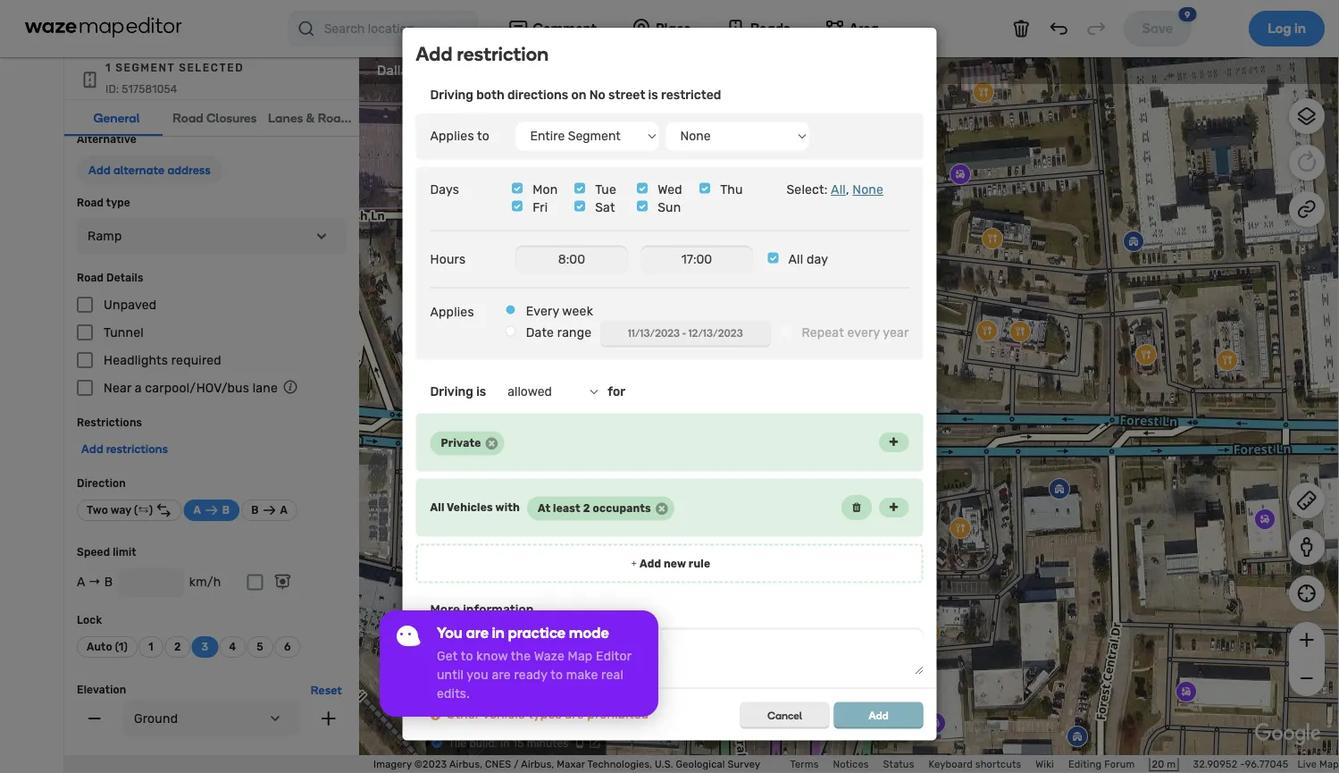 Task type: vqa. For each thing, say whether or not it's contained in the screenshot.
select on the right top of the page
yes



Task type: describe. For each thing, give the bounding box(es) containing it.
every
[[526, 304, 560, 319]]

at
[[538, 502, 551, 515]]

every
[[848, 325, 881, 340]]

add for add
[[869, 709, 889, 722]]

mon
[[533, 182, 558, 197]]

no
[[590, 88, 606, 102]]

other
[[447, 707, 480, 722]]

:
[[825, 182, 828, 197]]

driving both directions on no street is restricted
[[430, 88, 722, 102]]

vehicles
[[447, 501, 493, 514]]

add button
[[834, 702, 924, 727]]

week
[[563, 304, 594, 319]]

other vehicle types are prohibited
[[447, 707, 649, 722]]

cancel
[[768, 709, 803, 722]]

0 vertical spatial all
[[831, 182, 846, 197]]

street
[[609, 88, 646, 102]]

thu fri
[[533, 182, 743, 215]]

year
[[883, 325, 910, 340]]

exclamation circle image
[[430, 708, 441, 721]]

range
[[558, 325, 592, 340]]


[[884, 182, 910, 197]]

sat
[[595, 200, 616, 215]]

all for all day
[[789, 252, 804, 267]]

on
[[572, 88, 587, 102]]

driving is
[[430, 385, 487, 399]]

1 vertical spatial plus image
[[890, 502, 899, 513]]

times circle image
[[656, 501, 669, 516]]

none
[[853, 182, 884, 197]]

information
[[463, 602, 534, 617]]

fri
[[533, 200, 548, 215]]

least
[[553, 502, 581, 515]]

select
[[787, 182, 825, 197]]

select : all , none 
[[787, 182, 910, 197]]

0 vertical spatial plus image
[[890, 437, 899, 447]]

2 vertical spatial plus image
[[629, 557, 640, 570]]

Restriction description text field
[[416, 628, 924, 674]]

all vehicles with
[[430, 501, 520, 514]]

0 vertical spatial is
[[649, 88, 659, 102]]

add restriction
[[416, 42, 549, 66]]

types
[[529, 707, 562, 722]]

are
[[565, 707, 584, 722]]



Task type: locate. For each thing, give the bounding box(es) containing it.
driving
[[430, 88, 474, 102], [430, 385, 474, 399]]

rule
[[689, 557, 711, 570]]

None field
[[516, 245, 628, 274], [641, 245, 753, 274], [601, 320, 771, 345], [516, 245, 628, 274], [641, 245, 753, 274], [601, 320, 771, 345]]

add for add restriction
[[416, 42, 453, 66]]

cancel button
[[741, 702, 830, 727]]

times circle image
[[486, 436, 498, 450]]

1 driving from the top
[[430, 88, 474, 102]]

is up times circle image
[[477, 385, 487, 399]]

0 horizontal spatial add
[[416, 42, 453, 66]]

0 vertical spatial applies
[[430, 129, 474, 143]]

repeat every year
[[802, 325, 910, 340]]

all
[[831, 182, 846, 197], [789, 252, 804, 267], [430, 501, 445, 514]]

sun
[[658, 200, 681, 215]]

new
[[664, 557, 687, 570]]

2 driving from the top
[[430, 385, 474, 399]]

applies down hours
[[430, 305, 474, 320]]

all left vehicles on the bottom left of page
[[430, 501, 445, 514]]

driving left both on the top left of the page
[[430, 88, 474, 102]]

add inside button
[[869, 709, 889, 722]]

both
[[477, 88, 505, 102]]

1 applies from the top
[[430, 129, 474, 143]]

0 horizontal spatial all
[[430, 501, 445, 514]]

add new rule
[[640, 557, 711, 570]]

restricted
[[661, 88, 722, 102]]

add
[[416, 42, 453, 66], [640, 557, 662, 570], [869, 709, 889, 722]]

date
[[526, 325, 554, 340]]

trash image
[[853, 502, 862, 513]]

hours
[[430, 252, 466, 267]]

plus image
[[890, 437, 899, 447], [890, 502, 899, 513], [629, 557, 640, 570]]

every week
[[526, 304, 594, 319]]

applies
[[430, 129, 474, 143], [430, 305, 474, 320]]

wed
[[658, 182, 683, 197]]

driving for driving both directions on no street is restricted
[[430, 88, 474, 102]]

prohibited
[[588, 707, 649, 722]]

is right street at the top left
[[649, 88, 659, 102]]

1 vertical spatial all
[[789, 252, 804, 267]]

2 vertical spatial add
[[869, 709, 889, 722]]

day
[[807, 252, 829, 267]]

driving for driving is
[[430, 385, 474, 399]]

applies for applies
[[430, 305, 474, 320]]

2 horizontal spatial all
[[831, 182, 846, 197]]

add for add new rule
[[640, 557, 662, 570]]

applies to
[[430, 129, 490, 143]]

days
[[430, 182, 460, 197]]

driving up private
[[430, 385, 474, 399]]

tue
[[595, 182, 617, 197]]

vehicle
[[483, 707, 526, 722]]

more information
[[430, 602, 534, 617]]

restriction
[[457, 42, 549, 66]]

is
[[649, 88, 659, 102], [477, 385, 487, 399]]

with
[[496, 501, 520, 514]]

1 vertical spatial add
[[640, 557, 662, 570]]

repeat
[[802, 325, 845, 340]]

1 horizontal spatial add
[[640, 557, 662, 570]]

occupants
[[593, 502, 652, 515]]

0 vertical spatial add
[[416, 42, 453, 66]]

1 vertical spatial is
[[477, 385, 487, 399]]

2 horizontal spatial add
[[869, 709, 889, 722]]

2
[[583, 502, 591, 515]]

for
[[608, 385, 626, 399]]

all day
[[789, 252, 829, 267]]

1 vertical spatial applies
[[430, 305, 474, 320]]

to
[[477, 129, 490, 143]]

applies for applies to
[[430, 129, 474, 143]]

0 horizontal spatial is
[[477, 385, 487, 399]]

all for all vehicles with
[[430, 501, 445, 514]]

at least 2 occupants
[[538, 502, 652, 515]]

1 vertical spatial driving
[[430, 385, 474, 399]]

1 horizontal spatial all
[[789, 252, 804, 267]]

all right :
[[831, 182, 846, 197]]

more
[[430, 602, 460, 617]]

thu
[[721, 182, 743, 197]]

private
[[441, 437, 481, 449]]

applies left to
[[430, 129, 474, 143]]

1 horizontal spatial is
[[649, 88, 659, 102]]

date range
[[526, 325, 592, 340]]

2 applies from the top
[[430, 305, 474, 320]]

2 vertical spatial all
[[430, 501, 445, 514]]

,
[[846, 182, 850, 197]]

directions
[[508, 88, 569, 102]]

0 vertical spatial driving
[[430, 88, 474, 102]]

all left the day
[[789, 252, 804, 267]]



